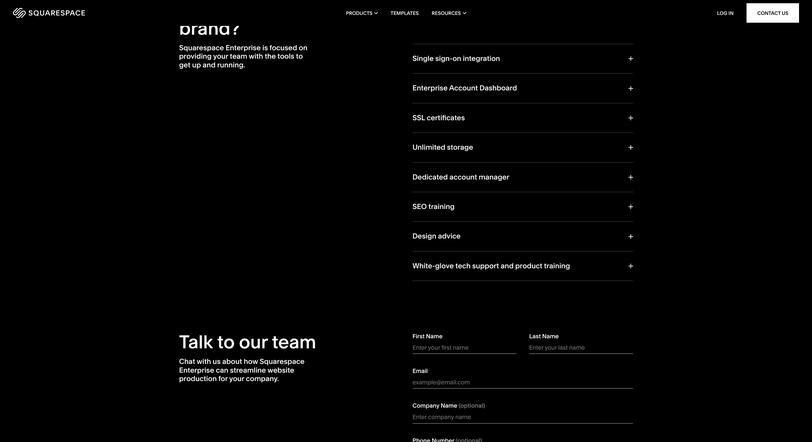 Task type: describe. For each thing, give the bounding box(es) containing it.
squarespace enterprise is focused on providing your team with the tools to get up and running.
[[179, 43, 308, 69]]

your for for
[[327, 0, 366, 21]]

1 horizontal spatial team
[[272, 331, 316, 353]]

focused
[[270, 43, 297, 52]]

streamline
[[230, 366, 266, 375]]

us
[[213, 357, 221, 366]]

squarespace inside squarespace enterprise is focused on providing your team with the tools to get up and running.
[[179, 43, 224, 52]]

First Name text field
[[413, 342, 516, 354]]

us
[[782, 10, 789, 16]]

in
[[729, 10, 734, 16]]

resources
[[432, 10, 461, 16]]

1 horizontal spatial training
[[544, 262, 570, 270]]

for inside what can squarespace enterprise do for your brand?
[[300, 0, 324, 21]]

your for providing
[[213, 52, 228, 61]]

company name (optional)
[[413, 402, 485, 410]]

products button
[[346, 0, 378, 26]]

design advice
[[413, 232, 461, 241]]

our
[[239, 331, 268, 353]]

brand?
[[179, 17, 240, 39]]

ssl
[[413, 113, 425, 122]]

name for company
[[441, 402, 457, 410]]

talk to our team
[[179, 331, 316, 353]]

1 vertical spatial to
[[217, 331, 235, 353]]

products
[[346, 10, 373, 16]]

log             in
[[717, 10, 734, 16]]

single
[[413, 54, 434, 63]]

(optional)
[[459, 402, 485, 410]]

contact us link
[[747, 3, 799, 23]]

resources button
[[432, 0, 466, 26]]

account
[[449, 84, 478, 93]]

tools
[[278, 52, 294, 61]]

dashboard
[[480, 84, 517, 93]]

squarespace inside what can squarespace enterprise do for your brand?
[[264, 0, 378, 3]]

manager
[[479, 173, 510, 181]]

enterprise inside squarespace enterprise is focused on providing your team with the tools to get up and running.
[[226, 43, 261, 52]]

email
[[413, 367, 428, 375]]

enterprise inside what can squarespace enterprise do for your brand?
[[179, 0, 269, 21]]

white-glove tech support and product training
[[413, 262, 570, 270]]

1 vertical spatial on
[[453, 54, 461, 63]]

contact us
[[758, 10, 789, 16]]

dedicated account manager
[[413, 173, 510, 181]]

what can squarespace enterprise do for your brand?
[[179, 0, 378, 39]]

first name
[[413, 333, 443, 340]]

unlimited storage
[[413, 143, 473, 152]]



Task type: vqa. For each thing, say whether or not it's contained in the screenshot.
BUDGET,
no



Task type: locate. For each thing, give the bounding box(es) containing it.
company.
[[246, 374, 279, 383]]

0 vertical spatial for
[[300, 0, 324, 21]]

to up about
[[217, 331, 235, 353]]

talk
[[179, 331, 213, 353]]

squarespace inside chat with us about how squarespace enterprise can streamline website production for your company.
[[260, 357, 305, 366]]

dedicated
[[413, 173, 448, 181]]

running.
[[217, 61, 245, 69]]

0 vertical spatial squarespace
[[264, 0, 378, 3]]

and right "up"
[[203, 61, 216, 69]]

0 horizontal spatial and
[[203, 61, 216, 69]]

and inside squarespace enterprise is focused on providing your team with the tools to get up and running.
[[203, 61, 216, 69]]

1 vertical spatial training
[[544, 262, 570, 270]]

log             in link
[[717, 10, 734, 16]]

0 horizontal spatial your
[[213, 52, 228, 61]]

storage
[[447, 143, 473, 152]]

1 horizontal spatial for
[[300, 0, 324, 21]]

for
[[300, 0, 324, 21], [218, 374, 228, 383]]

product
[[515, 262, 543, 270]]

team inside squarespace enterprise is focused on providing your team with the tools to get up and running.
[[230, 52, 247, 61]]

1 horizontal spatial on
[[453, 54, 461, 63]]

with
[[249, 52, 263, 61], [197, 357, 211, 366]]

0 horizontal spatial on
[[299, 43, 308, 52]]

white-
[[413, 262, 435, 270]]

0 vertical spatial team
[[230, 52, 247, 61]]

0 vertical spatial and
[[203, 61, 216, 69]]

1 vertical spatial team
[[272, 331, 316, 353]]

support
[[472, 262, 499, 270]]

and right support at right bottom
[[501, 262, 514, 270]]

0 horizontal spatial with
[[197, 357, 211, 366]]

last
[[529, 333, 541, 340]]

on inside squarespace enterprise is focused on providing your team with the tools to get up and running.
[[299, 43, 308, 52]]

with inside squarespace enterprise is focused on providing your team with the tools to get up and running.
[[249, 52, 263, 61]]

the
[[265, 52, 276, 61]]

advice
[[438, 232, 461, 241]]

name for first
[[426, 333, 443, 340]]

1 horizontal spatial and
[[501, 262, 514, 270]]

0 horizontal spatial to
[[217, 331, 235, 353]]

production
[[179, 374, 217, 383]]

seo training
[[413, 202, 455, 211]]

2 vertical spatial your
[[229, 374, 244, 383]]

team left is
[[230, 52, 247, 61]]

1 vertical spatial with
[[197, 357, 211, 366]]

get
[[179, 61, 190, 69]]

1 vertical spatial and
[[501, 262, 514, 270]]

0 vertical spatial on
[[299, 43, 308, 52]]

1 vertical spatial for
[[218, 374, 228, 383]]

company
[[413, 402, 439, 410]]

last name
[[529, 333, 559, 340]]

your
[[327, 0, 366, 21], [213, 52, 228, 61], [229, 374, 244, 383]]

enterprise
[[179, 0, 269, 21], [226, 43, 261, 52], [413, 84, 448, 93], [179, 366, 214, 375]]

chat
[[179, 357, 195, 366]]

design
[[413, 232, 436, 241]]

for right do
[[300, 0, 324, 21]]

to
[[296, 52, 303, 61], [217, 331, 235, 353]]

team
[[230, 52, 247, 61], [272, 331, 316, 353]]

integration
[[463, 54, 500, 63]]

for inside chat with us about how squarespace enterprise can streamline website production for your company.
[[218, 374, 228, 383]]

how
[[244, 357, 258, 366]]

contact
[[758, 10, 781, 16]]

single sign-on integration
[[413, 54, 500, 63]]

name left (optional) on the right bottom of page
[[441, 402, 457, 410]]

chat with us about how squarespace enterprise can streamline website production for your company.
[[179, 357, 305, 383]]

ssl certificates
[[413, 113, 465, 122]]

on left integration
[[453, 54, 461, 63]]

with left us at the left of the page
[[197, 357, 211, 366]]

team up website on the left
[[272, 331, 316, 353]]

seo
[[413, 202, 427, 211]]

name for last
[[542, 333, 559, 340]]

0 horizontal spatial team
[[230, 52, 247, 61]]

and
[[203, 61, 216, 69], [501, 262, 514, 270]]

enterprise account dashboard
[[413, 84, 517, 93]]

templates link
[[391, 0, 419, 26]]

name right first at bottom right
[[426, 333, 443, 340]]

to right tools
[[296, 52, 303, 61]]

training right product
[[544, 262, 570, 270]]

Email email field
[[413, 376, 633, 389]]

0 vertical spatial training
[[429, 202, 455, 211]]

up
[[192, 61, 201, 69]]

for down us at the left of the page
[[218, 374, 228, 383]]

1 horizontal spatial to
[[296, 52, 303, 61]]

with inside chat with us about how squarespace enterprise can streamline website production for your company.
[[197, 357, 211, 366]]

what
[[179, 0, 224, 3]]

1 vertical spatial can
[[216, 366, 228, 375]]

enterprise inside chat with us about how squarespace enterprise can streamline website production for your company.
[[179, 366, 214, 375]]

account
[[450, 173, 477, 181]]

1 horizontal spatial your
[[229, 374, 244, 383]]

squarespace logo link
[[13, 8, 170, 18]]

tech
[[456, 262, 471, 270]]

on right tools
[[299, 43, 308, 52]]

first
[[413, 333, 425, 340]]

1 vertical spatial your
[[213, 52, 228, 61]]

0 horizontal spatial for
[[218, 374, 228, 383]]

do
[[273, 0, 296, 21]]

templates
[[391, 10, 419, 16]]

training right seo
[[429, 202, 455, 211]]

2 horizontal spatial your
[[327, 0, 366, 21]]

your inside chat with us about how squarespace enterprise can streamline website production for your company.
[[229, 374, 244, 383]]

1 vertical spatial squarespace
[[179, 43, 224, 52]]

with left the
[[249, 52, 263, 61]]

1 horizontal spatial with
[[249, 52, 263, 61]]

is
[[262, 43, 268, 52]]

0 vertical spatial with
[[249, 52, 263, 61]]

your inside squarespace enterprise is focused on providing your team with the tools to get up and running.
[[213, 52, 228, 61]]

your inside what can squarespace enterprise do for your brand?
[[327, 0, 366, 21]]

on
[[299, 43, 308, 52], [453, 54, 461, 63]]

0 vertical spatial to
[[296, 52, 303, 61]]

name right last
[[542, 333, 559, 340]]

sign-
[[436, 54, 453, 63]]

Enter company name text field
[[413, 411, 633, 424]]

about
[[222, 357, 242, 366]]

can
[[228, 0, 260, 3], [216, 366, 228, 375]]

training
[[429, 202, 455, 211], [544, 262, 570, 270]]

can inside what can squarespace enterprise do for your brand?
[[228, 0, 260, 3]]

providing
[[179, 52, 212, 61]]

name
[[426, 333, 443, 340], [542, 333, 559, 340], [441, 402, 457, 410]]

log
[[717, 10, 728, 16]]

2 vertical spatial squarespace
[[260, 357, 305, 366]]

squarespace logo image
[[13, 8, 85, 18]]

can inside chat with us about how squarespace enterprise can streamline website production for your company.
[[216, 366, 228, 375]]

to inside squarespace enterprise is focused on providing your team with the tools to get up and running.
[[296, 52, 303, 61]]

website
[[268, 366, 294, 375]]

unlimited
[[413, 143, 446, 152]]

glove
[[435, 262, 454, 270]]

Last Name text field
[[529, 342, 633, 354]]

0 vertical spatial can
[[228, 0, 260, 3]]

0 horizontal spatial training
[[429, 202, 455, 211]]

certificates
[[427, 113, 465, 122]]

squarespace
[[264, 0, 378, 3], [179, 43, 224, 52], [260, 357, 305, 366]]

0 vertical spatial your
[[327, 0, 366, 21]]



